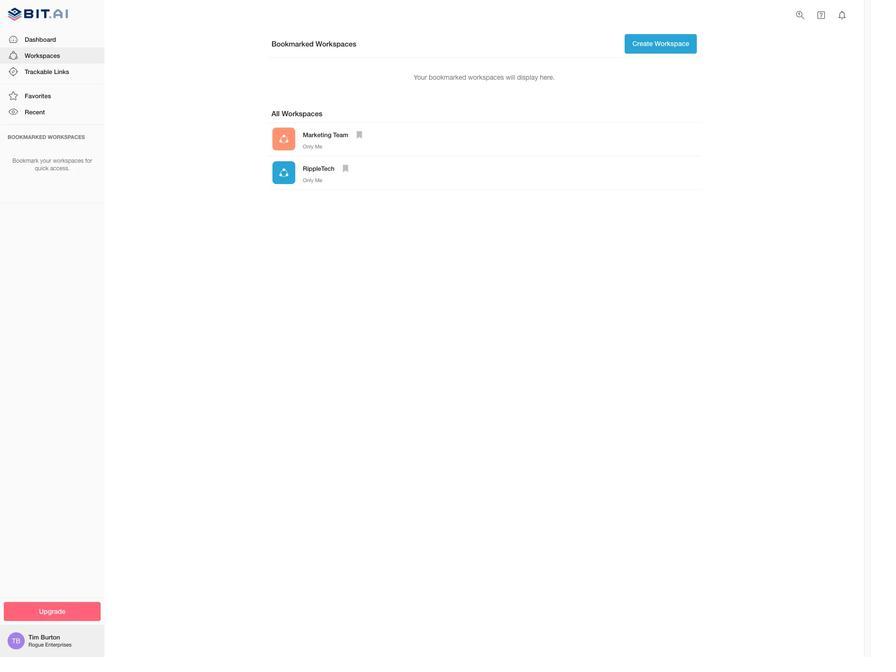 Task type: vqa. For each thing, say whether or not it's contained in the screenshot.
workspaces within the Bookmark your workspaces for quick access.
yes



Task type: locate. For each thing, give the bounding box(es) containing it.
only me
[[303, 144, 322, 150], [303, 177, 322, 183]]

marketing team
[[303, 131, 348, 139]]

0 vertical spatial bookmark image
[[354, 129, 365, 141]]

workspaces
[[316, 39, 356, 48], [25, 52, 60, 59], [282, 109, 322, 118]]

1 vertical spatial workspaces
[[25, 52, 60, 59]]

tim
[[28, 634, 39, 641]]

bookmark image right rippletech on the top left of the page
[[340, 163, 351, 174]]

links
[[54, 68, 69, 75]]

marketing
[[303, 131, 331, 139]]

display
[[517, 73, 538, 81]]

0 vertical spatial workspaces
[[468, 73, 504, 81]]

me
[[315, 144, 322, 150], [315, 177, 322, 183]]

your
[[414, 73, 427, 81]]

only for rippletech
[[303, 177, 314, 183]]

bookmark image right team
[[354, 129, 365, 141]]

me down marketing
[[315, 144, 322, 150]]

recent button
[[0, 104, 104, 120]]

only me down marketing
[[303, 144, 322, 150]]

1 vertical spatial only me
[[303, 177, 322, 183]]

quick
[[35, 165, 49, 172]]

only down marketing
[[303, 144, 314, 150]]

2 vertical spatial workspaces
[[282, 109, 322, 118]]

1 vertical spatial only
[[303, 177, 314, 183]]

workspaces left will
[[468, 73, 504, 81]]

bookmark your workspaces for quick access.
[[12, 157, 92, 172]]

1 me from the top
[[315, 144, 322, 150]]

0 vertical spatial workspaces
[[316, 39, 356, 48]]

only for marketing team
[[303, 144, 314, 150]]

0 horizontal spatial bookmark image
[[340, 163, 351, 174]]

1 vertical spatial workspaces
[[53, 157, 84, 164]]

2 only from the top
[[303, 177, 314, 183]]

workspaces right bookmarked
[[316, 39, 356, 48]]

upgrade
[[39, 607, 66, 615]]

me down rippletech on the top left of the page
[[315, 177, 322, 183]]

workspaces for bookmarked workspaces
[[316, 39, 356, 48]]

bookmark image for rippletech
[[340, 163, 351, 174]]

only down rippletech on the top left of the page
[[303, 177, 314, 183]]

1 vertical spatial bookmark image
[[340, 163, 351, 174]]

0 vertical spatial only me
[[303, 144, 322, 150]]

favorites button
[[0, 88, 104, 104]]

workspaces down dashboard in the top left of the page
[[25, 52, 60, 59]]

workspaces up marketing
[[282, 109, 322, 118]]

only
[[303, 144, 314, 150], [303, 177, 314, 183]]

me for rippletech
[[315, 177, 322, 183]]

2 me from the top
[[315, 177, 322, 183]]

1 vertical spatial me
[[315, 177, 322, 183]]

workspace
[[655, 39, 689, 47]]

0 horizontal spatial workspaces
[[53, 157, 84, 164]]

1 horizontal spatial workspaces
[[468, 73, 504, 81]]

bookmarked workspaces
[[8, 134, 85, 140]]

workspaces
[[468, 73, 504, 81], [53, 157, 84, 164]]

0 vertical spatial only
[[303, 144, 314, 150]]

2 only me from the top
[[303, 177, 322, 183]]

dashboard button
[[0, 31, 104, 47]]

1 only me from the top
[[303, 144, 322, 150]]

all
[[272, 109, 280, 118]]

bookmarked
[[272, 39, 314, 48]]

me for marketing team
[[315, 144, 322, 150]]

workspaces up the access.
[[53, 157, 84, 164]]

1 only from the top
[[303, 144, 314, 150]]

bookmark image
[[354, 129, 365, 141], [340, 163, 351, 174]]

workspaces for all workspaces
[[282, 109, 322, 118]]

workspaces inside workspaces button
[[25, 52, 60, 59]]

for
[[85, 157, 92, 164]]

workspaces for your
[[53, 157, 84, 164]]

bookmark image for marketing team
[[354, 129, 365, 141]]

dashboard
[[25, 35, 56, 43]]

only me down rippletech on the top left of the page
[[303, 177, 322, 183]]

workspaces inside bookmark your workspaces for quick access.
[[53, 157, 84, 164]]

team
[[333, 131, 348, 139]]

only me for marketing team
[[303, 144, 322, 150]]

trackable links button
[[0, 64, 104, 80]]

1 horizontal spatial bookmark image
[[354, 129, 365, 141]]

0 vertical spatial me
[[315, 144, 322, 150]]



Task type: describe. For each thing, give the bounding box(es) containing it.
trackable links
[[25, 68, 69, 75]]

bookmarked workspaces
[[272, 39, 356, 48]]

rogue
[[28, 642, 44, 648]]

favorites
[[25, 92, 51, 100]]

bookmarked
[[429, 73, 466, 81]]

upgrade button
[[4, 602, 101, 621]]

burton
[[41, 634, 60, 641]]

here.
[[540, 73, 555, 81]]

only me for rippletech
[[303, 177, 322, 183]]

your
[[40, 157, 51, 164]]

workspaces button
[[0, 47, 104, 64]]

your bookmarked workspaces will display here.
[[414, 73, 555, 81]]

create workspace
[[632, 39, 689, 47]]

tb
[[12, 638, 20, 645]]

tim burton rogue enterprises
[[28, 634, 72, 648]]

rippletech
[[303, 165, 335, 172]]

create
[[632, 39, 653, 47]]

enterprises
[[45, 642, 72, 648]]

workspaces
[[48, 134, 85, 140]]

access.
[[50, 165, 70, 172]]

recent
[[25, 108, 45, 116]]

will
[[506, 73, 515, 81]]

all workspaces
[[272, 109, 322, 118]]

trackable
[[25, 68, 52, 75]]

workspaces for bookmarked
[[468, 73, 504, 81]]

bookmarked
[[8, 134, 46, 140]]

bookmark
[[12, 157, 39, 164]]



